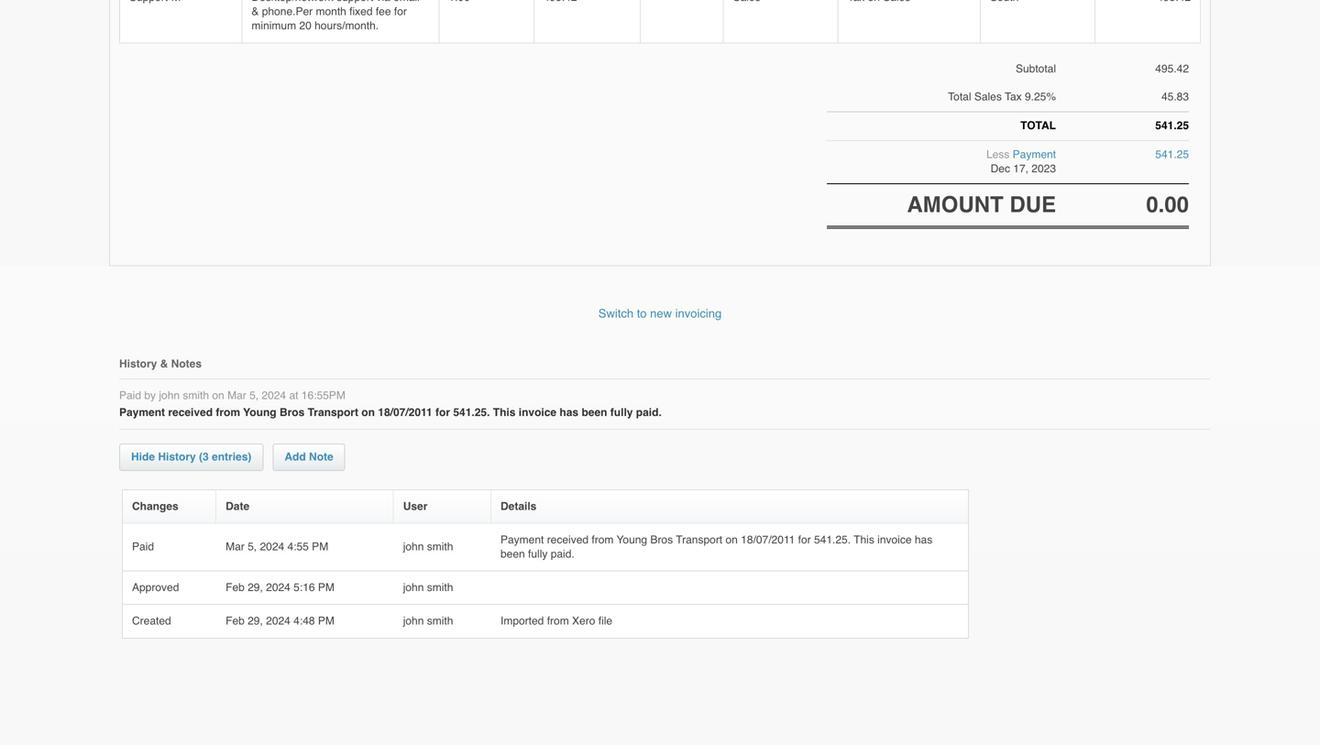 Task type: vqa. For each thing, say whether or not it's contained in the screenshot.
fully to the top
yes



Task type: describe. For each thing, give the bounding box(es) containing it.
transport inside payment received from young bros transport on 18/07/2011 for 541.25. this invoice has been fully paid.
[[676, 534, 723, 547]]

smith inside paid by john smith on mar 5, 2024 at 16:55pm payment received from young bros transport on 18/07/2011 for 541.25. this invoice has been fully paid.
[[183, 389, 209, 402]]

495.42
[[1156, 62, 1190, 75]]

1 541.25 from the top
[[1156, 119, 1190, 132]]

invoice inside payment received from young bros transport on 18/07/2011 for 541.25. this invoice has been fully paid.
[[878, 534, 912, 547]]

smith for feb 29, 2024 5:16 pm
[[427, 582, 453, 594]]

user
[[403, 500, 428, 513]]

desktop/network
[[252, 0, 334, 4]]

1 vertical spatial mar
[[226, 541, 245, 554]]

total
[[1021, 119, 1057, 132]]

amount
[[907, 192, 1004, 218]]

entries)
[[212, 451, 252, 464]]

16:55pm
[[302, 389, 346, 402]]

hide history (3 entries) link
[[119, 444, 264, 471]]

2 541.25 from the top
[[1156, 148, 1190, 161]]

via
[[376, 0, 391, 4]]

9.25%
[[1025, 90, 1057, 103]]

changes
[[132, 500, 179, 513]]

received inside payment received from young bros transport on 18/07/2011 for 541.25. this invoice has been fully paid.
[[547, 534, 589, 547]]

feb 29, 2024 5:16 pm
[[226, 582, 338, 594]]

541.25. inside payment received from young bros transport on 18/07/2011 for 541.25. this invoice has been fully paid.
[[814, 534, 851, 547]]

created
[[132, 615, 174, 628]]

payment link
[[1013, 148, 1057, 161]]

2024 for 4:48
[[266, 615, 291, 628]]

1 horizontal spatial from
[[547, 615, 569, 628]]

for inside paid by john smith on mar 5, 2024 at 16:55pm payment received from young bros transport on 18/07/2011 for 541.25. this invoice has been fully paid.
[[436, 406, 450, 419]]

add
[[285, 451, 306, 464]]

541.25 link
[[1156, 148, 1190, 161]]

fully inside paid by john smith on mar 5, 2024 at 16:55pm payment received from young bros transport on 18/07/2011 for 541.25. this invoice has been fully paid.
[[611, 406, 633, 419]]

xero
[[572, 615, 596, 628]]

total sales tax 9.25%
[[948, 90, 1057, 103]]

1 horizontal spatial history
[[158, 451, 196, 464]]

amount due
[[907, 192, 1057, 218]]

20
[[299, 19, 312, 32]]

sales
[[975, 90, 1002, 103]]

john smith for imported
[[403, 615, 456, 628]]

note
[[309, 451, 334, 464]]

paid by john smith on mar 5, 2024 at 16:55pm payment received from young bros transport on 18/07/2011 for 541.25. this invoice has been fully paid.
[[119, 389, 662, 419]]

add note
[[285, 451, 334, 464]]

transport inside paid by john smith on mar 5, 2024 at 16:55pm payment received from young bros transport on 18/07/2011 for 541.25. this invoice has been fully paid.
[[308, 406, 359, 419]]

john smith for payment
[[403, 541, 456, 554]]

john for feb 29, 2024 4:48 pm
[[403, 615, 424, 628]]

date
[[226, 500, 250, 513]]

5:16
[[294, 582, 315, 594]]

less
[[987, 148, 1010, 161]]

switch to new invoicing
[[599, 307, 722, 320]]

pm for 4:55
[[312, 541, 329, 554]]

dec
[[991, 162, 1011, 175]]

feb for feb 29, 2024 4:48 pm
[[226, 615, 245, 628]]

john for mar 5, 2024 4:55 pm
[[403, 541, 424, 554]]

fixed
[[350, 5, 373, 18]]

mar 5, 2024 4:55 pm
[[226, 541, 332, 554]]

due
[[1010, 192, 1057, 218]]

invoicing
[[676, 307, 722, 320]]

details
[[501, 500, 537, 513]]

total
[[948, 90, 972, 103]]

at
[[289, 389, 298, 402]]

0 vertical spatial on
[[212, 389, 224, 402]]

29, for feb 29, 2024 5:16 pm
[[248, 582, 263, 594]]

payment inside less payment dec 17, 2023
[[1013, 148, 1057, 161]]

17,
[[1014, 162, 1029, 175]]

payment inside payment received from young bros transport on 18/07/2011 for 541.25. this invoice has been fully paid.
[[501, 534, 544, 547]]

5, inside paid by john smith on mar 5, 2024 at 16:55pm payment received from young bros transport on 18/07/2011 for 541.25. this invoice has been fully paid.
[[250, 389, 259, 402]]

paid for paid
[[132, 541, 157, 554]]

payment inside paid by john smith on mar 5, 2024 at 16:55pm payment received from young bros transport on 18/07/2011 for 541.25. this invoice has been fully paid.
[[119, 406, 165, 419]]

2024 for 5:16
[[266, 582, 291, 594]]



Task type: locate. For each thing, give the bounding box(es) containing it.
received up hide history (3 entries)
[[168, 406, 213, 419]]

0 vertical spatial 5,
[[250, 389, 259, 402]]

1 vertical spatial invoice
[[878, 534, 912, 547]]

1 horizontal spatial fully
[[611, 406, 633, 419]]

received
[[168, 406, 213, 419], [547, 534, 589, 547]]

1 vertical spatial 541.25
[[1156, 148, 1190, 161]]

phone.per
[[262, 5, 313, 18]]

switch to new invoicing link
[[599, 307, 722, 320]]

45.83
[[1162, 90, 1190, 103]]

from inside payment received from young bros transport on 18/07/2011 for 541.25. this invoice has been fully paid.
[[592, 534, 614, 547]]

for inside the desktop/network support via email & phone.per month fixed fee for minimum 20 hours/month.
[[394, 5, 407, 18]]

paid. inside paid by john smith on mar 5, 2024 at 16:55pm payment received from young bros transport on 18/07/2011 for 541.25. this invoice has been fully paid.
[[636, 406, 662, 419]]

0 vertical spatial young
[[243, 406, 277, 419]]

support
[[337, 0, 373, 4]]

2 vertical spatial for
[[799, 534, 811, 547]]

pm for 4:48
[[318, 615, 335, 628]]

1 vertical spatial john smith
[[403, 582, 456, 594]]

0 vertical spatial fully
[[611, 406, 633, 419]]

email
[[394, 0, 420, 4]]

0 vertical spatial 18/07/2011
[[378, 406, 433, 419]]

2 feb from the top
[[226, 615, 245, 628]]

(3
[[199, 451, 209, 464]]

0 horizontal spatial 18/07/2011
[[378, 406, 433, 419]]

transport
[[308, 406, 359, 419], [676, 534, 723, 547]]

bros
[[280, 406, 305, 419], [651, 534, 673, 547]]

2 29, from the top
[[248, 615, 263, 628]]

history left (3
[[158, 451, 196, 464]]

2 vertical spatial payment
[[501, 534, 544, 547]]

0 vertical spatial received
[[168, 406, 213, 419]]

0 vertical spatial history
[[119, 358, 157, 370]]

0 horizontal spatial 541.25.
[[453, 406, 490, 419]]

2 horizontal spatial payment
[[1013, 148, 1057, 161]]

& left notes
[[160, 358, 168, 370]]

0.00
[[1147, 192, 1190, 218]]

0 horizontal spatial on
[[212, 389, 224, 402]]

1 horizontal spatial 541.25.
[[814, 534, 851, 547]]

0 vertical spatial 29,
[[248, 582, 263, 594]]

1 vertical spatial fully
[[528, 548, 548, 561]]

this inside payment received from young bros transport on 18/07/2011 for 541.25. this invoice has been fully paid.
[[854, 534, 875, 547]]

0 vertical spatial been
[[582, 406, 608, 419]]

0 horizontal spatial invoice
[[519, 406, 557, 419]]

0 vertical spatial this
[[493, 406, 516, 419]]

for
[[394, 5, 407, 18], [436, 406, 450, 419], [799, 534, 811, 547]]

1 john smith from the top
[[403, 541, 456, 554]]

0 horizontal spatial fully
[[528, 548, 548, 561]]

18/07/2011
[[378, 406, 433, 419], [741, 534, 796, 547]]

file
[[599, 615, 613, 628]]

&
[[252, 5, 259, 18], [160, 358, 168, 370]]

& up minimum
[[252, 5, 259, 18]]

0 vertical spatial paid
[[119, 389, 141, 402]]

feb up feb 29, 2024 4:48 pm
[[226, 582, 245, 594]]

29,
[[248, 582, 263, 594], [248, 615, 263, 628]]

1 vertical spatial has
[[915, 534, 933, 547]]

hide history (3 entries)
[[131, 451, 252, 464]]

1 horizontal spatial paid.
[[636, 406, 662, 419]]

mar inside paid by john smith on mar 5, 2024 at 16:55pm payment received from young bros transport on 18/07/2011 for 541.25. this invoice has been fully paid.
[[228, 389, 246, 402]]

1 vertical spatial payment
[[119, 406, 165, 419]]

this
[[493, 406, 516, 419], [854, 534, 875, 547]]

0 horizontal spatial young
[[243, 406, 277, 419]]

paid. inside payment received from young bros transport on 18/07/2011 for 541.25. this invoice has been fully paid.
[[551, 548, 575, 561]]

new
[[650, 307, 672, 320]]

0 vertical spatial mar
[[228, 389, 246, 402]]

0 vertical spatial from
[[216, 406, 240, 419]]

1 vertical spatial for
[[436, 406, 450, 419]]

541.25 up the 541.25 'link'
[[1156, 119, 1190, 132]]

bros inside payment received from young bros transport on 18/07/2011 for 541.25. this invoice has been fully paid.
[[651, 534, 673, 547]]

paid for paid by john smith on mar 5, 2024 at 16:55pm payment received from young bros transport on 18/07/2011 for 541.25. this invoice has been fully paid.
[[119, 389, 141, 402]]

1 horizontal spatial this
[[854, 534, 875, 547]]

feb for feb 29, 2024 5:16 pm
[[226, 582, 245, 594]]

18/07/2011 inside payment received from young bros transport on 18/07/2011 for 541.25. this invoice has been fully paid.
[[741, 534, 796, 547]]

0 horizontal spatial this
[[493, 406, 516, 419]]

feb 29, 2024 4:48 pm
[[226, 615, 338, 628]]

1 vertical spatial paid
[[132, 541, 157, 554]]

1 horizontal spatial bros
[[651, 534, 673, 547]]

fully inside payment received from young bros transport on 18/07/2011 for 541.25. this invoice has been fully paid.
[[528, 548, 548, 561]]

fully
[[611, 406, 633, 419], [528, 548, 548, 561]]

invoice
[[519, 406, 557, 419], [878, 534, 912, 547]]

1 vertical spatial from
[[592, 534, 614, 547]]

young
[[243, 406, 277, 419], [617, 534, 648, 547]]

month
[[316, 5, 347, 18]]

been inside paid by john smith on mar 5, 2024 at 16:55pm payment received from young bros transport on 18/07/2011 for 541.25. this invoice has been fully paid.
[[582, 406, 608, 419]]

5, left at
[[250, 389, 259, 402]]

0 vertical spatial &
[[252, 5, 259, 18]]

29, up feb 29, 2024 4:48 pm
[[248, 582, 263, 594]]

5,
[[250, 389, 259, 402], [248, 541, 257, 554]]

0 horizontal spatial received
[[168, 406, 213, 419]]

0 horizontal spatial &
[[160, 358, 168, 370]]

1 vertical spatial 18/07/2011
[[741, 534, 796, 547]]

1 vertical spatial on
[[362, 406, 375, 419]]

to
[[637, 307, 647, 320]]

2024 for 4:55
[[260, 541, 284, 554]]

1 horizontal spatial &
[[252, 5, 259, 18]]

payment received from young bros transport on 18/07/2011 for 541.25. this invoice has been fully paid.
[[501, 534, 933, 561]]

4:55
[[288, 541, 309, 554]]

0 vertical spatial paid.
[[636, 406, 662, 419]]

history up "by"
[[119, 358, 157, 370]]

this inside paid by john smith on mar 5, 2024 at 16:55pm payment received from young bros transport on 18/07/2011 for 541.25. this invoice has been fully paid.
[[493, 406, 516, 419]]

smith for mar 5, 2024 4:55 pm
[[427, 541, 453, 554]]

0 vertical spatial for
[[394, 5, 407, 18]]

on
[[212, 389, 224, 402], [362, 406, 375, 419], [726, 534, 738, 547]]

been
[[582, 406, 608, 419], [501, 548, 525, 561]]

1 29, from the top
[[248, 582, 263, 594]]

fee
[[376, 5, 391, 18]]

1 vertical spatial been
[[501, 548, 525, 561]]

notes
[[171, 358, 202, 370]]

2 vertical spatial john smith
[[403, 615, 456, 628]]

0 vertical spatial payment
[[1013, 148, 1057, 161]]

feb down feb 29, 2024 5:16 pm on the left bottom of page
[[226, 615, 245, 628]]

history & notes
[[119, 358, 202, 370]]

1 horizontal spatial transport
[[676, 534, 723, 547]]

0 horizontal spatial for
[[394, 5, 407, 18]]

1 vertical spatial pm
[[318, 582, 335, 594]]

pm right 4:55
[[312, 541, 329, 554]]

pm
[[312, 541, 329, 554], [318, 582, 335, 594], [318, 615, 335, 628]]

0 horizontal spatial transport
[[308, 406, 359, 419]]

29, for feb 29, 2024 4:48 pm
[[248, 615, 263, 628]]

2 vertical spatial on
[[726, 534, 738, 547]]

history
[[119, 358, 157, 370], [158, 451, 196, 464]]

2024 left 5:16
[[266, 582, 291, 594]]

1 horizontal spatial been
[[582, 406, 608, 419]]

by
[[144, 389, 156, 402]]

1 vertical spatial young
[[617, 534, 648, 547]]

john for feb 29, 2024 5:16 pm
[[403, 582, 424, 594]]

0 vertical spatial pm
[[312, 541, 329, 554]]

1 vertical spatial history
[[158, 451, 196, 464]]

2024
[[262, 389, 286, 402], [260, 541, 284, 554], [266, 582, 291, 594], [266, 615, 291, 628]]

1 feb from the top
[[226, 582, 245, 594]]

1 horizontal spatial 18/07/2011
[[741, 534, 796, 547]]

switch
[[599, 307, 634, 320]]

paid.
[[636, 406, 662, 419], [551, 548, 575, 561]]

paid down changes
[[132, 541, 157, 554]]

from
[[216, 406, 240, 419], [592, 534, 614, 547], [547, 615, 569, 628]]

smith
[[183, 389, 209, 402], [427, 541, 453, 554], [427, 582, 453, 594], [427, 615, 453, 628]]

from up the entries) on the left bottom of the page
[[216, 406, 240, 419]]

0 vertical spatial john smith
[[403, 541, 456, 554]]

young inside paid by john smith on mar 5, 2024 at 16:55pm payment received from young bros transport on 18/07/2011 for 541.25. this invoice has been fully paid.
[[243, 406, 277, 419]]

0 horizontal spatial has
[[560, 406, 579, 419]]

hours/month.
[[315, 19, 379, 32]]

1 vertical spatial paid.
[[551, 548, 575, 561]]

0 horizontal spatial from
[[216, 406, 240, 419]]

been inside payment received from young bros transport on 18/07/2011 for 541.25. this invoice has been fully paid.
[[501, 548, 525, 561]]

29, down feb 29, 2024 5:16 pm on the left bottom of page
[[248, 615, 263, 628]]

1 vertical spatial this
[[854, 534, 875, 547]]

0 horizontal spatial payment
[[119, 406, 165, 419]]

1 vertical spatial feb
[[226, 615, 245, 628]]

pm right 5:16
[[318, 582, 335, 594]]

has
[[560, 406, 579, 419], [915, 534, 933, 547]]

2024 left 4:48
[[266, 615, 291, 628]]

2 john smith from the top
[[403, 582, 456, 594]]

less payment dec 17, 2023
[[987, 148, 1057, 175]]

0 horizontal spatial bros
[[280, 406, 305, 419]]

0 horizontal spatial paid.
[[551, 548, 575, 561]]

541.25. inside paid by john smith on mar 5, 2024 at 16:55pm payment received from young bros transport on 18/07/2011 for 541.25. this invoice has been fully paid.
[[453, 406, 490, 419]]

hide
[[131, 451, 155, 464]]

& inside the desktop/network support via email & phone.per month fixed fee for minimum 20 hours/month.
[[252, 5, 259, 18]]

from up file
[[592, 534, 614, 547]]

received inside paid by john smith on mar 5, 2024 at 16:55pm payment received from young bros transport on 18/07/2011 for 541.25. this invoice has been fully paid.
[[168, 406, 213, 419]]

subtotal
[[1016, 62, 1057, 75]]

2024 inside paid by john smith on mar 5, 2024 at 16:55pm payment received from young bros transport on 18/07/2011 for 541.25. this invoice has been fully paid.
[[262, 389, 286, 402]]

paid
[[119, 389, 141, 402], [132, 541, 157, 554]]

541.25 up 0.00 at the top of page
[[1156, 148, 1190, 161]]

for inside payment received from young bros transport on 18/07/2011 for 541.25. this invoice has been fully paid.
[[799, 534, 811, 547]]

0 vertical spatial has
[[560, 406, 579, 419]]

payment up 2023
[[1013, 148, 1057, 161]]

1 horizontal spatial has
[[915, 534, 933, 547]]

0 horizontal spatial been
[[501, 548, 525, 561]]

pm for 5:16
[[318, 582, 335, 594]]

received up imported from xero file
[[547, 534, 589, 547]]

payment
[[1013, 148, 1057, 161], [119, 406, 165, 419], [501, 534, 544, 547]]

3 john smith from the top
[[403, 615, 456, 628]]

0 vertical spatial invoice
[[519, 406, 557, 419]]

payment down "by"
[[119, 406, 165, 419]]

mar down the date
[[226, 541, 245, 554]]

approved
[[132, 582, 182, 594]]

2 horizontal spatial on
[[726, 534, 738, 547]]

from inside paid by john smith on mar 5, 2024 at 16:55pm payment received from young bros transport on 18/07/2011 for 541.25. this invoice has been fully paid.
[[216, 406, 240, 419]]

2 vertical spatial from
[[547, 615, 569, 628]]

0 vertical spatial 541.25
[[1156, 119, 1190, 132]]

1 vertical spatial &
[[160, 358, 168, 370]]

2 vertical spatial pm
[[318, 615, 335, 628]]

payment down details
[[501, 534, 544, 547]]

from left xero
[[547, 615, 569, 628]]

0 vertical spatial 541.25.
[[453, 406, 490, 419]]

541.25
[[1156, 119, 1190, 132], [1156, 148, 1190, 161]]

1 horizontal spatial payment
[[501, 534, 544, 547]]

has inside payment received from young bros transport on 18/07/2011 for 541.25. this invoice has been fully paid.
[[915, 534, 933, 547]]

4:48
[[294, 615, 315, 628]]

0 horizontal spatial history
[[119, 358, 157, 370]]

john smith
[[403, 541, 456, 554], [403, 582, 456, 594], [403, 615, 456, 628]]

imported from xero file
[[501, 615, 616, 628]]

1 horizontal spatial invoice
[[878, 534, 912, 547]]

1 horizontal spatial received
[[547, 534, 589, 547]]

0 vertical spatial bros
[[280, 406, 305, 419]]

young inside payment received from young bros transport on 18/07/2011 for 541.25. this invoice has been fully paid.
[[617, 534, 648, 547]]

1 vertical spatial bros
[[651, 534, 673, 547]]

2023
[[1032, 162, 1057, 175]]

paid left "by"
[[119, 389, 141, 402]]

1 horizontal spatial for
[[436, 406, 450, 419]]

mar
[[228, 389, 246, 402], [226, 541, 245, 554]]

smith for feb 29, 2024 4:48 pm
[[427, 615, 453, 628]]

minimum
[[252, 19, 296, 32]]

1 vertical spatial 541.25.
[[814, 534, 851, 547]]

has inside paid by john smith on mar 5, 2024 at 16:55pm payment received from young bros transport on 18/07/2011 for 541.25. this invoice has been fully paid.
[[560, 406, 579, 419]]

1 horizontal spatial young
[[617, 534, 648, 547]]

2024 left 4:55
[[260, 541, 284, 554]]

on inside payment received from young bros transport on 18/07/2011 for 541.25. this invoice has been fully paid.
[[726, 534, 738, 547]]

imported
[[501, 615, 544, 628]]

0 vertical spatial feb
[[226, 582, 245, 594]]

0 vertical spatial transport
[[308, 406, 359, 419]]

1 vertical spatial 5,
[[248, 541, 257, 554]]

john
[[159, 389, 180, 402], [403, 541, 424, 554], [403, 582, 424, 594], [403, 615, 424, 628]]

1 vertical spatial received
[[547, 534, 589, 547]]

mar left at
[[228, 389, 246, 402]]

paid inside paid by john smith on mar 5, 2024 at 16:55pm payment received from young bros transport on 18/07/2011 for 541.25. this invoice has been fully paid.
[[119, 389, 141, 402]]

desktop/network support via email & phone.per month fixed fee for minimum 20 hours/month.
[[252, 0, 420, 32]]

feb
[[226, 582, 245, 594], [226, 615, 245, 628]]

2024 left at
[[262, 389, 286, 402]]

invoice inside paid by john smith on mar 5, 2024 at 16:55pm payment received from young bros transport on 18/07/2011 for 541.25. this invoice has been fully paid.
[[519, 406, 557, 419]]

bros inside paid by john smith on mar 5, 2024 at 16:55pm payment received from young bros transport on 18/07/2011 for 541.25. this invoice has been fully paid.
[[280, 406, 305, 419]]

18/07/2011 inside paid by john smith on mar 5, 2024 at 16:55pm payment received from young bros transport on 18/07/2011 for 541.25. this invoice has been fully paid.
[[378, 406, 433, 419]]

pm right 4:48
[[318, 615, 335, 628]]

john inside paid by john smith on mar 5, 2024 at 16:55pm payment received from young bros transport on 18/07/2011 for 541.25. this invoice has been fully paid.
[[159, 389, 180, 402]]

add note link
[[273, 444, 345, 471]]

1 vertical spatial transport
[[676, 534, 723, 547]]

1 horizontal spatial on
[[362, 406, 375, 419]]

1 vertical spatial 29,
[[248, 615, 263, 628]]

2 horizontal spatial from
[[592, 534, 614, 547]]

tax
[[1005, 90, 1022, 103]]

2 horizontal spatial for
[[799, 534, 811, 547]]

5, down the date
[[248, 541, 257, 554]]

541.25.
[[453, 406, 490, 419], [814, 534, 851, 547]]



